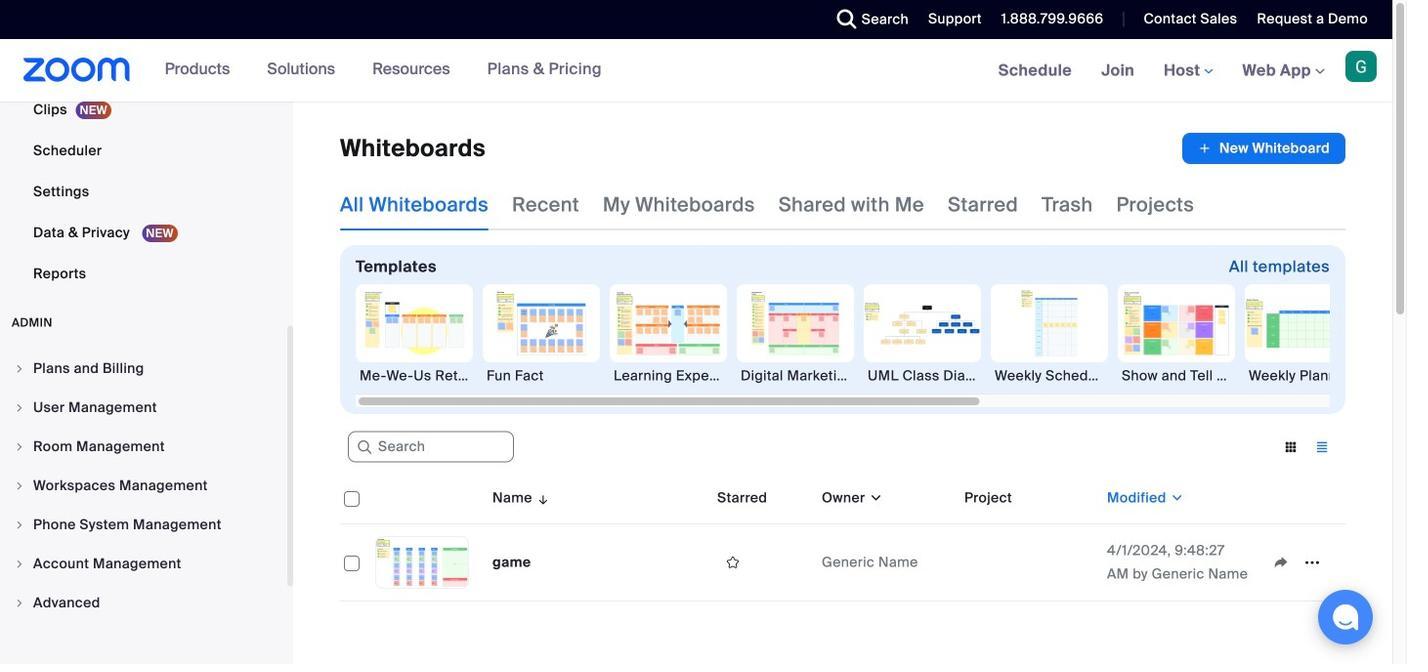 Task type: locate. For each thing, give the bounding box(es) containing it.
application
[[1183, 133, 1346, 164], [340, 473, 1361, 617], [1266, 548, 1338, 578]]

thumbnail of game image
[[376, 538, 468, 589]]

tabs of all whiteboard page tab list
[[340, 180, 1195, 231]]

3 right image from the top
[[14, 559, 25, 570]]

meetings navigation
[[984, 39, 1393, 103]]

personal menu menu
[[0, 0, 287, 296]]

2 vertical spatial right image
[[14, 559, 25, 570]]

right image for sixth menu item from the bottom
[[14, 402, 25, 414]]

0 vertical spatial right image
[[14, 441, 25, 453]]

banner
[[0, 39, 1393, 103]]

side navigation navigation
[[0, 0, 293, 665]]

3 right image from the top
[[14, 520, 25, 531]]

4 right image from the top
[[14, 598, 25, 610]]

click to star the whiteboard game image
[[718, 554, 749, 572]]

right image for third menu item from the bottom
[[14, 520, 25, 531]]

fun fact element
[[483, 367, 600, 386]]

2 right image from the top
[[14, 402, 25, 414]]

Search text field
[[348, 432, 514, 463]]

1 vertical spatial right image
[[14, 481, 25, 492]]

right image
[[14, 363, 25, 375], [14, 402, 25, 414], [14, 520, 25, 531], [14, 598, 25, 610]]

cell
[[957, 525, 1100, 602]]

1 right image from the top
[[14, 363, 25, 375]]

right image for second menu item from the bottom
[[14, 559, 25, 570]]

right image for 1st menu item from the top of the admin menu menu at the left
[[14, 363, 25, 375]]

down image
[[866, 489, 884, 508]]

2 right image from the top
[[14, 481, 25, 492]]

add image
[[1198, 139, 1212, 158]]

menu item
[[0, 350, 287, 388], [0, 390, 287, 427], [0, 429, 287, 466], [0, 468, 287, 505], [0, 507, 287, 544], [0, 546, 287, 583], [0, 585, 287, 622]]

1 right image from the top
[[14, 441, 25, 453]]

1 menu item from the top
[[0, 350, 287, 388]]

7 menu item from the top
[[0, 585, 287, 622]]

grid mode, not selected image
[[1276, 439, 1307, 457]]

zoom logo image
[[23, 58, 131, 82]]

right image
[[14, 441, 25, 453], [14, 481, 25, 492], [14, 559, 25, 570]]

admin menu menu
[[0, 350, 287, 624]]

right image for 4th menu item from the bottom
[[14, 481, 25, 492]]

right image for first menu item from the bottom of the admin menu menu at the left
[[14, 598, 25, 610]]

5 menu item from the top
[[0, 507, 287, 544]]



Task type: describe. For each thing, give the bounding box(es) containing it.
open chat image
[[1333, 604, 1360, 632]]

6 menu item from the top
[[0, 546, 287, 583]]

share image
[[1266, 554, 1297, 572]]

2 menu item from the top
[[0, 390, 287, 427]]

more options for game image
[[1297, 554, 1329, 572]]

3 menu item from the top
[[0, 429, 287, 466]]

learning experience canvas element
[[610, 367, 727, 386]]

weekly schedule element
[[991, 367, 1109, 386]]

digital marketing canvas element
[[737, 367, 854, 386]]

weekly planner element
[[1245, 367, 1363, 386]]

arrow down image
[[533, 487, 551, 510]]

show and tell with a twist element
[[1118, 367, 1236, 386]]

me-we-us retrospective element
[[356, 367, 473, 386]]

down image
[[1167, 489, 1185, 508]]

game element
[[493, 554, 531, 572]]

4 menu item from the top
[[0, 468, 287, 505]]

list mode, selected image
[[1307, 439, 1338, 457]]

product information navigation
[[150, 39, 617, 102]]

right image for 3rd menu item from the top of the admin menu menu at the left
[[14, 441, 25, 453]]

profile picture image
[[1346, 51, 1377, 82]]

uml class diagram element
[[864, 367, 982, 386]]



Task type: vqa. For each thing, say whether or not it's contained in the screenshot.
Request A Demo
no



